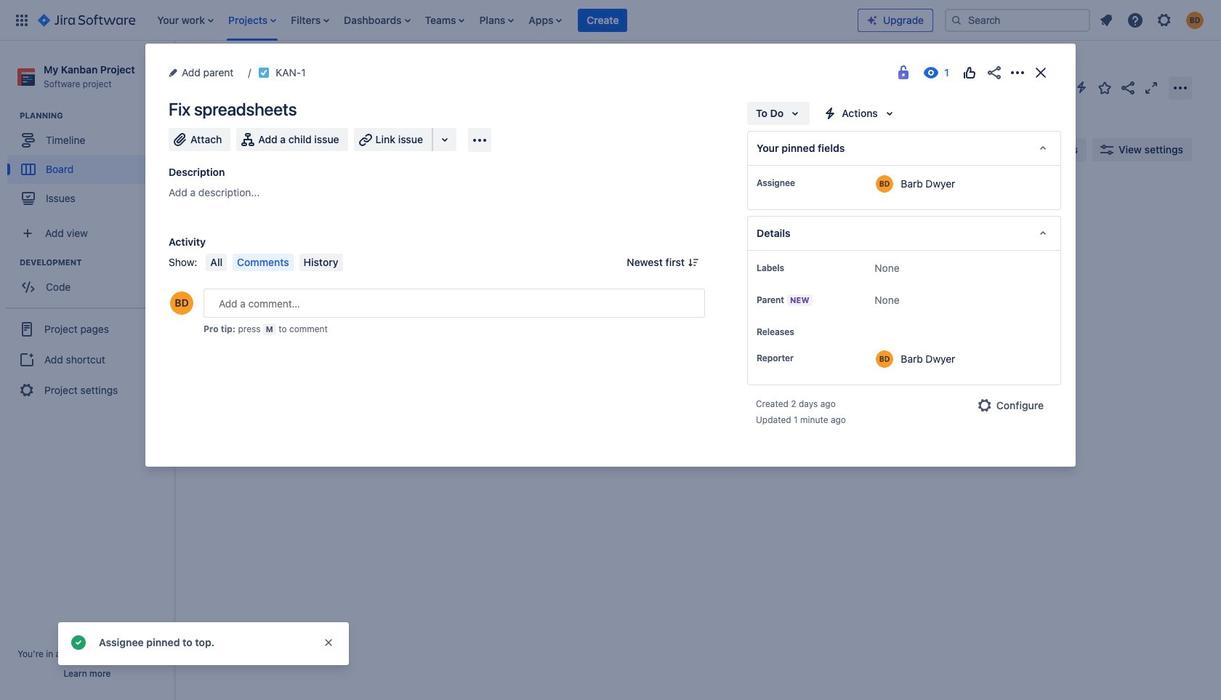 Task type: describe. For each thing, give the bounding box(es) containing it.
8 list item from the left
[[578, 0, 628, 40]]

star kan board image
[[1096, 79, 1114, 96]]

close image
[[1032, 64, 1050, 81]]

enter full screen image
[[1143, 79, 1160, 96]]

Add a comment… field
[[204, 289, 705, 318]]

2 vertical spatial group
[[6, 308, 169, 411]]

0 horizontal spatial list
[[150, 0, 858, 40]]

add app image
[[471, 131, 489, 149]]

0 vertical spatial group
[[7, 110, 174, 217]]

1 horizontal spatial list
[[1093, 7, 1212, 33]]

task image
[[216, 263, 228, 275]]

actions image
[[1009, 64, 1026, 81]]

3 list item from the left
[[287, 0, 334, 40]]

dismiss image
[[323, 637, 334, 648]]

add people image
[[358, 141, 375, 158]]

2 list item from the left
[[224, 0, 281, 40]]

search image
[[951, 14, 962, 26]]

Search field
[[945, 8, 1090, 32]]



Task type: vqa. For each thing, say whether or not it's contained in the screenshot.
Create issue image to the right
no



Task type: locate. For each thing, give the bounding box(es) containing it.
sidebar element
[[0, 41, 174, 700]]

2 heading from the top
[[20, 257, 174, 268]]

1 heading from the top
[[20, 110, 174, 122]]

dialog
[[145, 44, 1076, 467]]

menu bar
[[203, 254, 346, 271]]

copy link to issue image
[[303, 66, 315, 78]]

1 vertical spatial heading
[[20, 257, 174, 268]]

4 list item from the left
[[340, 0, 415, 40]]

labels pin to top image
[[787, 262, 799, 274]]

jira software image
[[38, 11, 135, 29], [38, 11, 135, 29]]

details element
[[747, 216, 1061, 251]]

vote options: no one has voted for this issue yet. image
[[961, 64, 978, 81]]

heading for the top group
[[20, 110, 174, 122]]

6 list item from the left
[[475, 0, 519, 40]]

list
[[150, 0, 858, 40], [1093, 7, 1212, 33]]

your pinned fields element
[[747, 131, 1061, 166]]

group
[[7, 110, 174, 217], [7, 257, 174, 306], [6, 308, 169, 411]]

0 vertical spatial heading
[[20, 110, 174, 122]]

more information about barb dwyer image
[[876, 175, 894, 193]]

7 list item from the left
[[524, 0, 567, 40]]

list item
[[153, 0, 218, 40], [224, 0, 281, 40], [287, 0, 334, 40], [340, 0, 415, 40], [421, 0, 469, 40], [475, 0, 519, 40], [524, 0, 567, 40], [578, 0, 628, 40]]

1 vertical spatial group
[[7, 257, 174, 306]]

primary element
[[9, 0, 858, 40]]

assignee unpin image
[[798, 177, 810, 189]]

banner
[[0, 0, 1221, 41]]

None search field
[[945, 8, 1090, 32]]

1 list item from the left
[[153, 0, 218, 40]]

heading for the middle group
[[20, 257, 174, 268]]

5 list item from the left
[[421, 0, 469, 40]]

Search this board text field
[[205, 137, 272, 163]]

link web pages and more image
[[436, 131, 454, 148]]

task image
[[258, 67, 270, 79]]

success image
[[70, 634, 87, 651]]

heading
[[20, 110, 174, 122], [20, 257, 174, 268]]



